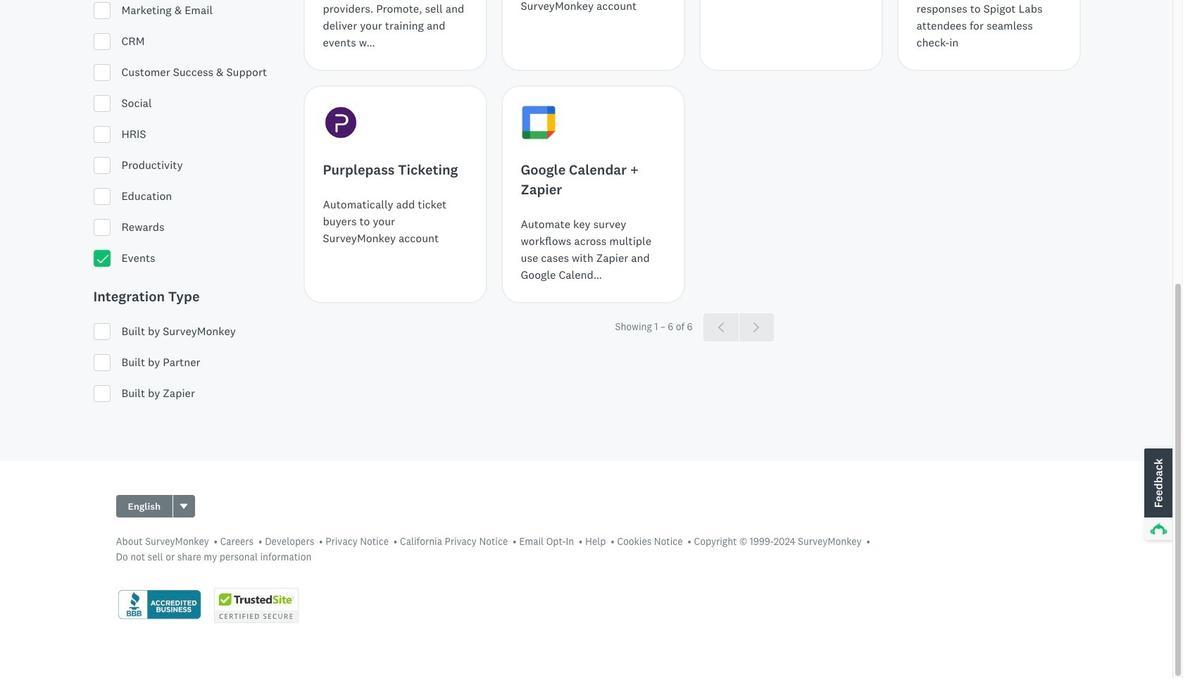 Task type: locate. For each thing, give the bounding box(es) containing it.
group
[[704, 314, 775, 342], [116, 495, 195, 518]]

0 horizontal spatial group
[[116, 495, 195, 518]]

language dropdown image
[[179, 502, 189, 512], [180, 504, 188, 509]]

0 vertical spatial group
[[704, 314, 775, 342]]

purplepass ticketing image
[[323, 105, 358, 140]]

pagination element
[[305, 314, 1080, 342]]

google calendar + zapier image
[[521, 105, 556, 140]]

click to verify bbb accreditation and to see a bbb report. image
[[116, 589, 203, 623]]

1 vertical spatial group
[[116, 495, 195, 518]]



Task type: vqa. For each thing, say whether or not it's contained in the screenshot.
the Search 'image'
no



Task type: describe. For each thing, give the bounding box(es) containing it.
trustedsite helps keep you safe from identity theft, credit card fraud, spyware, spam, viruses and online scams image
[[214, 588, 298, 624]]

1 horizontal spatial group
[[704, 314, 775, 342]]



